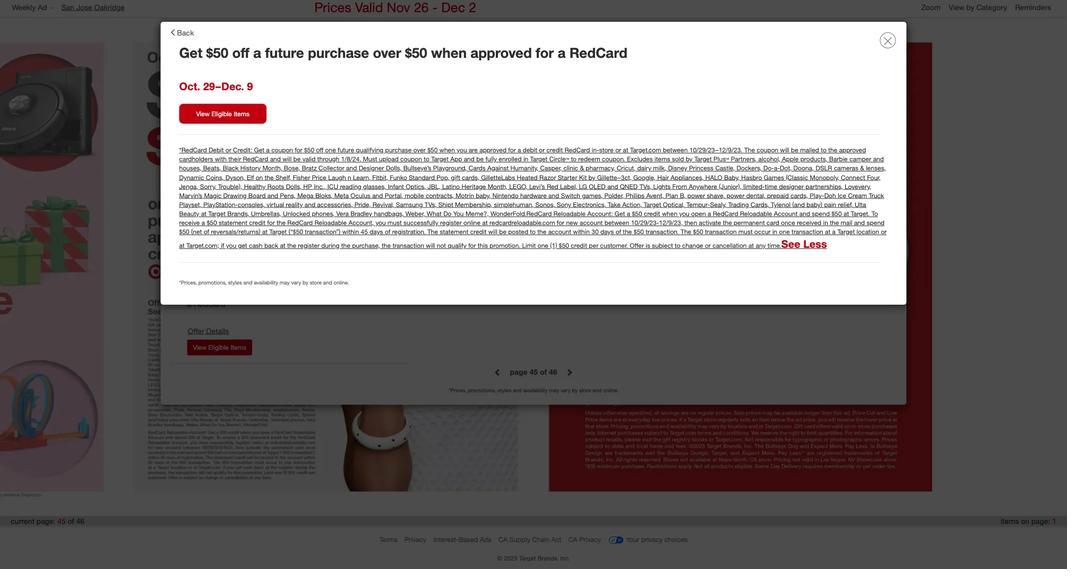 Task type: vqa. For each thing, say whether or not it's contained in the screenshot.
Prices
no



Task type: describe. For each thing, give the bounding box(es) containing it.
1 vertical spatial online.
[[603, 387, 618, 393]]

will left "not" at the left top of the page
[[426, 241, 435, 249]]

1 vertical spatial eligible
[[208, 343, 229, 351]]

target down mail
[[837, 228, 855, 236]]

explore page 45 of 46 element
[[494, 37, 573, 46]]

close image
[[884, 37, 892, 45]]

casper,
[[540, 164, 562, 172]]

items inside button
[[234, 110, 249, 118]]

1 horizontal spatial statement
[[440, 228, 468, 236]]

0 horizontal spatial coupon
[[271, 146, 293, 154]]

2 horizontal spatial in
[[823, 219, 828, 227]]

collector
[[319, 164, 344, 172]]

1 vertical spatial *
[[449, 387, 450, 393]]

you up app
[[457, 146, 467, 154]]

0 horizontal spatial may
[[280, 279, 290, 286]]

0 horizontal spatial month,
[[262, 164, 282, 172]]

to right subject
[[675, 241, 680, 249]]

view eligible items button
[[179, 104, 266, 124]]

close image
[[884, 37, 892, 45]]

0 vertical spatial off
[[232, 44, 249, 61]]

1 vertical spatial brands,
[[538, 554, 559, 562]]

coins,
[[206, 173, 224, 181]]

cash
[[249, 241, 263, 249]]

qned
[[620, 182, 638, 190]]

view by category
[[949, 2, 1007, 12]]

0 vertical spatial over
[[373, 44, 401, 61]]

by right sold
[[686, 155, 693, 163]]

will up bose,
[[283, 155, 292, 163]]

healthy
[[244, 182, 266, 190]]

at up coupon.
[[623, 146, 628, 154]]

card
[[767, 219, 779, 227]]

0 vertical spatial cards,
[[462, 173, 479, 181]]

2023
[[504, 554, 517, 562]]

ads
[[480, 535, 491, 544]]

45 inside *redcard debit or credit: get a coupon for $50 off one future qualifying purchase over $50 when you are approved for a debit or credit redcard in-store or at target.com between 10/29/23–12/9/23. the coupon will be mailed to the approved cardholders with their redcard and will be valid through 1/8/24. must upload coupon to target app and be fully enrolled in target circle™ to redeem coupon. excludes items sold by target plus™ partners, alcohol, apple products, barbie camper and houses, beats, black history month, bose, bratz collector and designer dolls, bullseye's playground, cards against humanity, casper, clinic & pharmacy, cricut, dairy milk, disney princess castle, dockers, do-a-dot, doona, dslr cameras & lenses, dynamic coins, dyson, elf on the shelf, fisher price laugh n learn, fitbit, funko standard pop, gift cards, gillettelabs heated razor starter kit by gillette–3ct, google, hair appliances, halo baby, hasbro games (classic monopoly, connect four, jenga, sorry, trouble), healthy roots dolls, hp inc., icu reading glasses, infant optics, jbl, latino heritage month, lego, levi's red label, lg oled and qned tvs, lights from anywhere (junior), limited-time designer partnerships, lovevery, marvin's magic drawing board and pens, mega bloks, meta oculus and portal, mobile contracts, motrin baby, nintendo hardware and switch games, polder, philips avent, plan b, power shave, power dental, prepaid cards, play-doh ice cream truck playset, playstation-consoles, virtual reality and accessories, pride, revival, samsung tvs, shipt membership, simplehuman, sonos, sony electronics, take action, target optical, tempur-sealy, trading cards, tylenol (and baby) pain relief, ulta beauty at target brands, umbrellas, unlocked phones, vera bradley handbags, weber, what do you meme?, wonderfold.redcard reloadable account: get a $50 credit when you open a redcard reloadable account and spend $50 at target. to receive a $50 statement credit for the redcard reloadable account, you must successfully register online at redcardreloadable.com for new account between 10/29/23-12/9/23, then activate the permanent card once received in the mail and spend $50 (net of reversals/returns) at target ("$50 transaction") within 45 days of registration. the statement credit will be posted to the account within 30 days of the $50 transaction. the $50 transaction must occur in one transaction at a target location or at target.com; if you get cash back at the register during the purchase, the transaction will not qualify for this promotion. limit one (1) $50 credit per customer. offer is subject to change or cancellation at any time.
[[361, 228, 368, 236]]

the right "purchase,"
[[382, 241, 391, 249]]

from
[[672, 182, 687, 190]]

1 vertical spatial register
[[298, 241, 320, 249]]

target right 2023
[[519, 554, 536, 562]]

1 horizontal spatial dolls,
[[386, 164, 402, 172]]

bratz
[[302, 164, 317, 172]]

1 vertical spatial prices,
[[450, 387, 466, 393]]

fully
[[485, 155, 497, 163]]

dslr
[[816, 164, 832, 172]]

by left category
[[966, 2, 974, 12]]

redcardreloadable.com
[[489, 219, 555, 227]]

plus™
[[714, 155, 729, 163]]

limited-
[[743, 182, 765, 190]]

the down redcardreloadable.com
[[537, 228, 546, 236]]

at down 'meme?,'
[[482, 219, 488, 227]]

0 horizontal spatial the
[[427, 228, 438, 236]]

weekly ad
[[12, 2, 47, 12]]

to down redcardreloadable.com
[[530, 228, 536, 236]]

for inside oct. 29–dec. 9 get $50 off a future purchase over $50 when approved for a redcard
[[383, 289, 393, 299]]

weekly ad link
[[12, 2, 61, 12]]

dockers,
[[737, 164, 762, 172]]

9 for oct. 29–dec. 9
[[247, 80, 253, 92]]

pain
[[824, 201, 836, 208]]

dairy
[[637, 164, 651, 172]]

(junior),
[[719, 182, 742, 190]]

history
[[240, 164, 261, 172]]

beats,
[[203, 164, 221, 172]]

by down the chevron right icon
[[572, 387, 578, 393]]

target down avent,
[[644, 201, 661, 208]]

2 horizontal spatial transaction
[[792, 228, 823, 236]]

1 vertical spatial 46
[[76, 517, 84, 526]]

10/29/23-
[[631, 219, 659, 227]]

1 vertical spatial account
[[548, 228, 571, 236]]

customer.
[[600, 241, 628, 249]]

bose,
[[284, 164, 300, 172]]

new
[[566, 219, 578, 227]]

the down umbrellas,
[[277, 219, 286, 227]]

get down back
[[179, 44, 202, 61]]

lights
[[653, 182, 671, 190]]

0 vertical spatial page
[[523, 37, 540, 46]]

1 horizontal spatial spend
[[867, 219, 885, 227]]

0 horizontal spatial online.
[[334, 279, 349, 286]]

the left mail
[[830, 219, 839, 227]]

of down the handbags,
[[385, 228, 390, 236]]

0 horizontal spatial reloadable
[[315, 219, 347, 227]]

0 horizontal spatial tvs,
[[425, 201, 437, 208]]

1 horizontal spatial may
[[549, 387, 559, 393]]

privacy
[[641, 535, 662, 544]]

1 vertical spatial dolls,
[[286, 182, 302, 190]]

1 vertical spatial vary
[[561, 387, 571, 393]]

0 vertical spatial vary
[[291, 279, 301, 286]]

1 vertical spatial month,
[[488, 182, 507, 190]]

2 & from the left
[[860, 164, 864, 172]]

2 days from the left
[[600, 228, 614, 236]]

of left the chevron right icon
[[540, 367, 547, 377]]

relief,
[[838, 201, 853, 208]]

your privacy choices
[[626, 535, 688, 544]]

icu
[[327, 182, 338, 190]]

29–dec. for oct. 29–dec. 9
[[203, 80, 244, 92]]

at right back
[[280, 241, 285, 249]]

halo
[[705, 173, 722, 181]]

occur
[[754, 228, 771, 236]]

you down the handbags,
[[376, 219, 386, 227]]

dyson,
[[225, 173, 245, 181]]

1 privacy from the left
[[405, 535, 426, 544]]

credit up circle™
[[547, 146, 563, 154]]

2 page: from the left
[[1031, 517, 1050, 526]]

45 left offers
[[542, 37, 551, 46]]

oct. 29–dec. 9
[[179, 80, 253, 92]]

1 vertical spatial view eligible items
[[193, 343, 246, 351]]

offer details
[[188, 326, 229, 335]]

30
[[591, 228, 599, 236]]

or up their
[[226, 146, 231, 154]]

cancellation
[[713, 241, 747, 249]]

0 horizontal spatial statement
[[219, 219, 247, 227]]

target up princess
[[694, 155, 712, 163]]

at right beauty
[[201, 210, 206, 218]]

four,
[[867, 173, 881, 181]]

off inside *redcard debit or credit: get a coupon for $50 off one future qualifying purchase over $50 when you are approved for a debit or credit redcard in-store or at target.com between 10/29/23–12/9/23. the coupon will be mailed to the approved cardholders with their redcard and will be valid through 1/8/24. must upload coupon to target app and be fully enrolled in target circle™ to redeem coupon. excludes items sold by target plus™ partners, alcohol, apple products, barbie camper and houses, beats, black history month, bose, bratz collector and designer dolls, bullseye's playground, cards against humanity, casper, clinic & pharmacy, cricut, dairy milk, disney princess castle, dockers, do-a-dot, doona, dslr cameras & lenses, dynamic coins, dyson, elf on the shelf, fisher price laugh n learn, fitbit, funko standard pop, gift cards, gillettelabs heated razor starter kit by gillette–3ct, google, hair appliances, halo baby, hasbro games (classic monopoly, connect four, jenga, sorry, trouble), healthy roots dolls, hp inc., icu reading glasses, infant optics, jbl, latino heritage month, lego, levi's red label, lg oled and qned tvs, lights from anywhere (junior), limited-time designer partnerships, lovevery, marvin's magic drawing board and pens, mega bloks, meta oculus and portal, mobile contracts, motrin baby, nintendo hardware and switch games, polder, philips avent, plan b, power shave, power dental, prepaid cards, play-doh ice cream truck playset, playstation-consoles, virtual reality and accessories, pride, revival, samsung tvs, shipt membership, simplehuman, sonos, sony electronics, take action, target optical, tempur-sealy, trading cards, tylenol (and baby) pain relief, ulta beauty at target brands, umbrellas, unlocked phones, vera bradley handbags, weber, what do you meme?, wonderfold.redcard reloadable account: get a $50 credit when you open a redcard reloadable account and spend $50 at target. to receive a $50 statement credit for the redcard reloadable account, you must successfully register online at redcardreloadable.com for new account between 10/29/23-12/9/23, then activate the permanent card once received in the mail and spend $50 (net of reversals/returns) at target ("$50 transaction") within 45 days of registration. the statement credit will be posted to the account within 30 days of the $50 transaction. the $50 transaction must occur in one transaction at a target location or at target.com; if you get cash back at the register during the purchase, the transaction will not qualify for this promotion. limit one (1) $50 credit per customer. offer is subject to change or cancellation at any time.
[[316, 146, 323, 154]]

0 horizontal spatial must
[[388, 219, 402, 227]]

account
[[774, 210, 798, 218]]

2 vertical spatial view
[[193, 343, 206, 351]]

0 vertical spatial prices,
[[181, 279, 197, 286]]

baby,
[[476, 191, 491, 199]]

ca supply chain act link
[[498, 535, 561, 544]]

at up back
[[262, 228, 268, 236]]

ulta
[[855, 201, 866, 208]]

target up the playground,
[[431, 155, 449, 163]]

interest-
[[433, 535, 459, 544]]

be up bose,
[[293, 155, 301, 163]]

1 within from the left
[[342, 228, 359, 236]]

purchase inside oct. 29–dec. 9 get $50 off a future purchase over $50 when approved for a redcard
[[258, 289, 291, 299]]

view by category link
[[949, 2, 1015, 12]]

fitbit,
[[372, 173, 388, 181]]

hair
[[657, 173, 669, 181]]

then
[[685, 219, 697, 227]]

0 vertical spatial *
[[179, 279, 181, 286]]

2 horizontal spatial coupon
[[757, 146, 778, 154]]

lovevery,
[[845, 182, 871, 190]]

1/8/24.
[[341, 155, 361, 163]]

at left any
[[748, 241, 754, 249]]

9 for oct. 29–dec. 9 get $50 off a future purchase over $50 when approved for a redcard
[[235, 280, 239, 290]]

0 vertical spatial register
[[440, 219, 462, 227]]

will up apple
[[780, 146, 789, 154]]

credit up 10/29/23- at the top right
[[644, 210, 660, 218]]

0 horizontal spatial transaction
[[393, 241, 424, 249]]

1 horizontal spatial must
[[738, 228, 753, 236]]

posted
[[508, 228, 528, 236]]

by up get $50 off a future purchase over $50 when approved for a redcard link
[[303, 279, 308, 286]]

glasses,
[[363, 182, 386, 190]]

1 horizontal spatial * prices, promotions, styles and availability may vary by store and online.
[[449, 387, 618, 393]]

dot,
[[780, 164, 792, 172]]

zoom-in element
[[921, 2, 941, 12]]

(classic
[[786, 173, 808, 181]]

learn,
[[353, 173, 371, 181]]

interest-based ads
[[433, 535, 491, 544]]

shave,
[[707, 191, 725, 199]]

2 horizontal spatial the
[[744, 146, 755, 154]]

interest-based ads link
[[433, 535, 491, 544]]

eligible inside view eligible items button
[[211, 110, 232, 118]]

page 45 image
[[119, 27, 534, 507]]

1 & from the left
[[580, 164, 584, 172]]

account:
[[587, 210, 613, 218]]

valid
[[302, 155, 316, 163]]

offer inside *redcard debit or credit: get a coupon for $50 off one future qualifying purchase over $50 when you are approved for a debit or credit redcard in-store or at target.com between 10/29/23–12/9/23. the coupon will be mailed to the approved cardholders with their redcard and will be valid through 1/8/24. must upload coupon to target app and be fully enrolled in target circle™ to redeem coupon. excludes items sold by target plus™ partners, alcohol, apple products, barbie camper and houses, beats, black history month, bose, bratz collector and designer dolls, bullseye's playground, cards against humanity, casper, clinic & pharmacy, cricut, dairy milk, disney princess castle, dockers, do-a-dot, doona, dslr cameras & lenses, dynamic coins, dyson, elf on the shelf, fisher price laugh n learn, fitbit, funko standard pop, gift cards, gillettelabs heated razor starter kit by gillette–3ct, google, hair appliances, halo baby, hasbro games (classic monopoly, connect four, jenga, sorry, trouble), healthy roots dolls, hp inc., icu reading glasses, infant optics, jbl, latino heritage month, lego, levi's red label, lg oled and qned tvs, lights from anywhere (junior), limited-time designer partnerships, lovevery, marvin's magic drawing board and pens, mega bloks, meta oculus and portal, mobile contracts, motrin baby, nintendo hardware and switch games, polder, philips avent, plan b, power shave, power dental, prepaid cards, play-doh ice cream truck playset, playstation-consoles, virtual reality and accessories, pride, revival, samsung tvs, shipt membership, simplehuman, sonos, sony electronics, take action, target optical, tempur-sealy, trading cards, tylenol (and baby) pain relief, ulta beauty at target brands, umbrellas, unlocked phones, vera bradley handbags, weber, what do you meme?, wonderfold.redcard reloadable account: get a $50 credit when you open a redcard reloadable account and spend $50 at target. to receive a $50 statement credit for the redcard reloadable account, you must successfully register online at redcardreloadable.com for new account between 10/29/23-12/9/23, then activate the permanent card once received in the mail and spend $50 (net of reversals/returns) at target ("$50 transaction") within 45 days of registration. the statement credit will be posted to the account within 30 days of the $50 transaction. the $50 transaction must occur in one transaction at a target location or at target.com; if you get cash back at the register during the purchase, the transaction will not qualify for this promotion. limit one (1) $50 credit per customer. offer is subject to change or cancellation at any time.
[[630, 241, 644, 249]]

1 horizontal spatial between
[[663, 146, 688, 154]]

target down debit at the top of the page
[[530, 155, 548, 163]]

the up roots
[[265, 173, 274, 181]]

credit down online
[[470, 228, 487, 236]]

menu left image
[[170, 29, 177, 36]]

you right if
[[226, 241, 236, 249]]

time
[[765, 182, 777, 190]]

hasbro
[[741, 173, 762, 181]]

at up mail
[[844, 210, 849, 218]]

label,
[[560, 182, 577, 190]]

of up customer.
[[616, 228, 621, 236]]

1 horizontal spatial one
[[538, 241, 548, 249]]

0 vertical spatial spend
[[812, 210, 830, 218]]

current page: 45 of 46
[[11, 517, 84, 526]]

1 page: from the left
[[36, 517, 55, 526]]

you up then on the right top
[[679, 210, 689, 218]]

credit left per
[[571, 241, 587, 249]]

view eligible items inside button
[[196, 110, 249, 118]]

0 horizontal spatial styles
[[228, 279, 242, 286]]

connect
[[841, 173, 865, 181]]

0 vertical spatial one
[[325, 146, 336, 154]]

chain
[[532, 535, 549, 544]]

back
[[264, 241, 278, 249]]

future inside oct. 29–dec. 9 get $50 off a future purchase over $50 when approved for a redcard
[[235, 289, 256, 299]]

0 horizontal spatial between
[[604, 219, 629, 227]]

or right change on the right of the page
[[705, 241, 711, 249]]

membership,
[[455, 201, 492, 208]]

1 vertical spatial one
[[779, 228, 790, 236]]

chevron left image
[[494, 369, 501, 376]]

playground,
[[433, 164, 467, 172]]

zoom link
[[921, 2, 949, 12]]

target.com;
[[186, 241, 219, 249]]

dynamic
[[179, 173, 204, 181]]

get down take
[[615, 210, 625, 218]]

page 46 image
[[534, 27, 948, 507]]

the right activate
[[723, 219, 732, 227]]

0 horizontal spatial availability
[[254, 279, 278, 286]]

brands, inside *redcard debit or credit: get a coupon for $50 off one future qualifying purchase over $50 when you are approved for a debit or credit redcard in-store or at target.com between 10/29/23–12/9/23. the coupon will be mailed to the approved cardholders with their redcard and will be valid through 1/8/24. must upload coupon to target app and be fully enrolled in target circle™ to redeem coupon. excludes items sold by target plus™ partners, alcohol, apple products, barbie camper and houses, beats, black history month, bose, bratz collector and designer dolls, bullseye's playground, cards against humanity, casper, clinic & pharmacy, cricut, dairy milk, disney princess castle, dockers, do-a-dot, doona, dslr cameras & lenses, dynamic coins, dyson, elf on the shelf, fisher price laugh n learn, fitbit, funko standard pop, gift cards, gillettelabs heated razor starter kit by gillette–3ct, google, hair appliances, halo baby, hasbro games (classic monopoly, connect four, jenga, sorry, trouble), healthy roots dolls, hp inc., icu reading glasses, infant optics, jbl, latino heritage month, lego, levi's red label, lg oled and qned tvs, lights from anywhere (junior), limited-time designer partnerships, lovevery, marvin's magic drawing board and pens, mega bloks, meta oculus and portal, mobile contracts, motrin baby, nintendo hardware and switch games, polder, philips avent, plan b, power shave, power dental, prepaid cards, play-doh ice cream truck playset, playstation-consoles, virtual reality and accessories, pride, revival, samsung tvs, shipt membership, simplehuman, sonos, sony electronics, take action, target optical, tempur-sealy, trading cards, tylenol (and baby) pain relief, ulta beauty at target brands, umbrellas, unlocked phones, vera bradley handbags, weber, what do you meme?, wonderfold.redcard reloadable account: get a $50 credit when you open a redcard reloadable account and spend $50 at target. to receive a $50 statement credit for the redcard reloadable account, you must successfully register online at redcardreloadable.com for new account between 10/29/23-12/9/23, then activate the permanent card once received in the mail and spend $50 (net of reversals/returns) at target ("$50 transaction") within 45 days of registration. the statement credit will be posted to the account within 30 days of the $50 transaction. the $50 transaction must occur in one transaction at a target location or at target.com; if you get cash back at the register during the purchase, the transaction will not qualify for this promotion. limit one (1) $50 credit per customer. offer is subject to change or cancellation at any time.
[[227, 210, 249, 218]]

qualify
[[448, 241, 467, 249]]

future inside *redcard debit or credit: get a coupon for $50 off one future qualifying purchase over $50 when you are approved for a debit or credit redcard in-store or at target.com between 10/29/23–12/9/23. the coupon will be mailed to the approved cardholders with their redcard and will be valid through 1/8/24. must upload coupon to target app and be fully enrolled in target circle™ to redeem coupon. excludes items sold by target plus™ partners, alcohol, apple products, barbie camper and houses, beats, black history month, bose, bratz collector and designer dolls, bullseye's playground, cards against humanity, casper, clinic & pharmacy, cricut, dairy milk, disney princess castle, dockers, do-a-dot, doona, dslr cameras & lenses, dynamic coins, dyson, elf on the shelf, fisher price laugh n learn, fitbit, funko standard pop, gift cards, gillettelabs heated razor starter kit by gillette–3ct, google, hair appliances, halo baby, hasbro games (classic monopoly, connect four, jenga, sorry, trouble), healthy roots dolls, hp inc., icu reading glasses, infant optics, jbl, latino heritage month, lego, levi's red label, lg oled and qned tvs, lights from anywhere (junior), limited-time designer partnerships, lovevery, marvin's magic drawing board and pens, mega bloks, meta oculus and portal, mobile contracts, motrin baby, nintendo hardware and switch games, polder, philips avent, plan b, power shave, power dental, prepaid cards, play-doh ice cream truck playset, playstation-consoles, virtual reality and accessories, pride, revival, samsung tvs, shipt membership, simplehuman, sonos, sony electronics, take action, target optical, tempur-sealy, trading cards, tylenol (and baby) pain relief, ulta beauty at target brands, umbrellas, unlocked phones, vera bradley handbags, weber, what do you meme?, wonderfold.redcard reloadable account: get a $50 credit when you open a redcard reloadable account and spend $50 at target. to receive a $50 statement credit for the redcard reloadable account, you must successfully register online at redcardreloadable.com for new account between 10/29/23-12/9/23, then activate the permanent card once received in the mail and spend $50 (net of reversals/returns) at target ("$50 transaction") within 45 days of registration. the statement credit will be posted to the account within 30 days of the $50 transaction. the $50 transaction must occur in one transaction at a target location or at target.com; if you get cash back at the register during the purchase, the transaction will not qualify for this promotion. limit one (1) $50 credit per customer. offer is subject to change or cancellation at any time.
[[338, 146, 354, 154]]

meta
[[334, 191, 349, 199]]

ca for ca privacy
[[568, 535, 577, 544]]

b,
[[680, 191, 686, 199]]

anywhere
[[689, 182, 717, 190]]

zoom
[[921, 2, 941, 12]]

0 vertical spatial promotions,
[[198, 279, 227, 286]]

redcard inside oct. 29–dec. 9 get $50 off a future purchase over $50 when approved for a redcard
[[194, 299, 225, 309]]

tempur-
[[686, 201, 710, 208]]

2 vertical spatial in
[[772, 228, 777, 236]]

to up bullseye's on the left top of page
[[424, 155, 429, 163]]

approved inside oct. 29–dec. 9 get $50 off a future purchase over $50 when approved for a redcard
[[347, 289, 381, 299]]

1 vertical spatial items
[[230, 343, 246, 351]]

games
[[764, 173, 784, 181]]

on inside *redcard debit or credit: get a coupon for $50 off one future qualifying purchase over $50 when you are approved for a debit or credit redcard in-store or at target.com between 10/29/23–12/9/23. the coupon will be mailed to the approved cardholders with their redcard and will be valid through 1/8/24. must upload coupon to target app and be fully enrolled in target circle™ to redeem coupon. excludes items sold by target plus™ partners, alcohol, apple products, barbie camper and houses, beats, black history month, bose, bratz collector and designer dolls, bullseye's playground, cards against humanity, casper, clinic & pharmacy, cricut, dairy milk, disney princess castle, dockers, do-a-dot, doona, dslr cameras & lenses, dynamic coins, dyson, elf on the shelf, fisher price laugh n learn, fitbit, funko standard pop, gift cards, gillettelabs heated razor starter kit by gillette–3ct, google, hair appliances, halo baby, hasbro games (classic monopoly, connect four, jenga, sorry, trouble), healthy roots dolls, hp inc., icu reading glasses, infant optics, jbl, latino heritage month, lego, levi's red label, lg oled and qned tvs, lights from anywhere (junior), limited-time designer partnerships, lovevery, marvin's magic drawing board and pens, mega bloks, meta oculus and portal, mobile contracts, motrin baby, nintendo hardware and switch games, polder, philips avent, plan b, power shave, power dental, prepaid cards, play-doh ice cream truck playset, playstation-consoles, virtual reality and accessories, pride, revival, samsung tvs, shipt membership, simplehuman, sonos, sony electronics, take action, target optical, tempur-sealy, trading cards, tylenol (and baby) pain relief, ulta beauty at target brands, umbrellas, unlocked phones, vera bradley handbags, weber, what do you meme?, wonderfold.redcard reloadable account: get a $50 credit when you open a redcard reloadable account and spend $50 at target. to receive a $50 statement credit for the redcard reloadable account, you must successfully register online at redcardreloadable.com for new account between 10/29/23-12/9/23, then activate the permanent card once received in the mail and spend $50 (net of reversals/returns) at target ("$50 transaction") within 45 days of registration. the statement credit will be posted to the account within 30 days of the $50 transaction. the $50 transaction must occur in one transaction at a target location or at target.com; if you get cash back at the register during the purchase, the transaction will not qualify for this promotion. limit one (1) $50 credit per customer. offer is subject to change or cancellation at any time.
[[256, 173, 263, 181]]

store inside *redcard debit or credit: get a coupon for $50 off one future qualifying purchase over $50 when you are approved for a debit or credit redcard in-store or at target.com between 10/29/23–12/9/23. the coupon will be mailed to the approved cardholders with their redcard and will be valid through 1/8/24. must upload coupon to target app and be fully enrolled in target circle™ to redeem coupon. excludes items sold by target plus™ partners, alcohol, apple products, barbie camper and houses, beats, black history month, bose, bratz collector and designer dolls, bullseye's playground, cards against humanity, casper, clinic & pharmacy, cricut, dairy milk, disney princess castle, dockers, do-a-dot, doona, dslr cameras & lenses, dynamic coins, dyson, elf on the shelf, fisher price laugh n learn, fitbit, funko standard pop, gift cards, gillettelabs heated razor starter kit by gillette–3ct, google, hair appliances, halo baby, hasbro games (classic monopoly, connect four, jenga, sorry, trouble), healthy roots dolls, hp inc., icu reading glasses, infant optics, jbl, latino heritage month, lego, levi's red label, lg oled and qned tvs, lights from anywhere (junior), limited-time designer partnerships, lovevery, marvin's magic drawing board and pens, mega bloks, meta oculus and portal, mobile contracts, motrin baby, nintendo hardware and switch games, polder, philips avent, plan b, power shave, power dental, prepaid cards, play-doh ice cream truck playset, playstation-consoles, virtual reality and accessories, pride, revival, samsung tvs, shipt membership, simplehuman, sonos, sony electronics, take action, target optical, tempur-sealy, trading cards, tylenol (and baby) pain relief, ulta beauty at target brands, umbrellas, unlocked phones, vera bradley handbags, weber, what do you meme?, wonderfold.redcard reloadable account: get a $50 credit when you open a redcard reloadable account and spend $50 at target. to receive a $50 statement credit for the redcard reloadable account, you must successfully register online at redcardreloadable.com for new account between 10/29/23-12/9/23, then activate the permanent card once received in the mail and spend $50 (net of reversals/returns) at target ("$50 transaction") within 45 days of registration. the statement credit will be posted to the account within 30 days of the $50 transaction. the $50 transaction must occur in one transaction at a target location or at target.com; if you get cash back at the register during the purchase, the transaction will not qualify for this promotion. limit one (1) $50 credit per customer. offer is subject to change or cancellation at any time.
[[599, 146, 614, 154]]

to up products,
[[821, 146, 827, 154]]

credit down umbrellas,
[[249, 219, 265, 227]]

45 left the chevron right icon
[[530, 367, 538, 377]]

by right kit
[[588, 173, 595, 181]]

1 days from the left
[[370, 228, 383, 236]]

45 right current
[[57, 517, 66, 526]]

2 horizontal spatial reloadable
[[740, 210, 772, 218]]

page 44 image
[[0, 27, 119, 507]]

1 power from the left
[[687, 191, 705, 199]]

off inside oct. 29–dec. 9 get $50 off a future purchase over $50 when approved for a redcard
[[217, 289, 226, 299]]

be up the promotion.
[[499, 228, 506, 236]]



Task type: locate. For each thing, give the bounding box(es) containing it.
0 horizontal spatial in
[[523, 155, 528, 163]]

reloadable down phones,
[[315, 219, 347, 227]]

register down the ("$50 at left
[[298, 241, 320, 249]]

page right explore at the left top of the page
[[523, 37, 540, 46]]

offer left details
[[188, 326, 204, 335]]

kit
[[579, 173, 587, 181]]

2 ca from the left
[[568, 535, 577, 544]]

cards, up heritage
[[462, 173, 479, 181]]

2 horizontal spatial future
[[338, 146, 354, 154]]

2 horizontal spatial store
[[599, 146, 614, 154]]

doh
[[824, 191, 836, 199]]

weekly
[[12, 2, 36, 12]]

brands, left inc.
[[538, 554, 559, 562]]

get $50 off a future purchase over $50 when approved for a redcard image
[[191, 68, 391, 268]]

0 horizontal spatial privacy
[[405, 535, 426, 544]]

transaction down received
[[792, 228, 823, 236]]

oct. down 'target.com;'
[[187, 280, 202, 290]]

1 horizontal spatial page:
[[1031, 517, 1050, 526]]

1 horizontal spatial coupon
[[400, 155, 422, 163]]

on right elf
[[256, 173, 263, 181]]

month, down gillettelabs
[[488, 182, 507, 190]]

1 vertical spatial offer
[[188, 326, 204, 335]]

per
[[589, 241, 598, 249]]

activate
[[699, 219, 721, 227]]

1 vertical spatial off
[[316, 146, 323, 154]]

1 vertical spatial availability
[[523, 387, 548, 393]]

1 horizontal spatial online.
[[603, 387, 618, 393]]

account,
[[348, 219, 374, 227]]

1 horizontal spatial on
[[1021, 517, 1029, 526]]

2 horizontal spatial purchase
[[385, 146, 412, 154]]

0 vertical spatial tvs,
[[640, 182, 652, 190]]

terms
[[379, 535, 398, 544]]

may down page 45 of 46 element
[[549, 387, 559, 393]]

ca for ca supply chain act
[[498, 535, 508, 544]]

1 horizontal spatial account
[[580, 219, 603, 227]]

target up back
[[269, 228, 287, 236]]

at left 'target.com;'
[[179, 241, 185, 249]]

1 horizontal spatial the
[[681, 228, 691, 236]]

1 vertical spatial between
[[604, 219, 629, 227]]

1 horizontal spatial 46
[[549, 367, 557, 377]]

bradley
[[351, 210, 372, 218]]

or right location in the right top of the page
[[881, 228, 887, 236]]

0 horizontal spatial power
[[687, 191, 705, 199]]

1 vertical spatial spend
[[867, 219, 885, 227]]

san jose oakridge link
[[61, 2, 133, 12]]

open
[[691, 210, 706, 218]]

view inside button
[[196, 110, 210, 118]]

houses,
[[179, 164, 201, 172]]

0 horizontal spatial purchase
[[258, 289, 291, 299]]

get
[[179, 44, 202, 61], [254, 146, 264, 154], [615, 210, 625, 218], [187, 289, 200, 299]]

purchase inside *redcard debit or credit: get a coupon for $50 off one future qualifying purchase over $50 when you are approved for a debit or credit redcard in-store or at target.com between 10/29/23–12/9/23. the coupon will be mailed to the approved cardholders with their redcard and will be valid through 1/8/24. must upload coupon to target app and be fully enrolled in target circle™ to redeem coupon. excludes items sold by target plus™ partners, alcohol, apple products, barbie camper and houses, beats, black history month, bose, bratz collector and designer dolls, bullseye's playground, cards against humanity, casper, clinic & pharmacy, cricut, dairy milk, disney princess castle, dockers, do-a-dot, doona, dslr cameras & lenses, dynamic coins, dyson, elf on the shelf, fisher price laugh n learn, fitbit, funko standard pop, gift cards, gillettelabs heated razor starter kit by gillette–3ct, google, hair appliances, halo baby, hasbro games (classic monopoly, connect four, jenga, sorry, trouble), healthy roots dolls, hp inc., icu reading glasses, infant optics, jbl, latino heritage month, lego, levi's red label, lg oled and qned tvs, lights from anywhere (junior), limited-time designer partnerships, lovevery, marvin's magic drawing board and pens, mega bloks, meta oculus and portal, mobile contracts, motrin baby, nintendo hardware and switch games, polder, philips avent, plan b, power shave, power dental, prepaid cards, play-doh ice cream truck playset, playstation-consoles, virtual reality and accessories, pride, revival, samsung tvs, shipt membership, simplehuman, sonos, sony electronics, take action, target optical, tempur-sealy, trading cards, tylenol (and baby) pain relief, ulta beauty at target brands, umbrellas, unlocked phones, vera bradley handbags, weber, what do you meme?, wonderfold.redcard reloadable account: get a $50 credit when you open a redcard reloadable account and spend $50 at target. to receive a $50 statement credit for the redcard reloadable account, you must successfully register online at redcardreloadable.com for new account between 10/29/23-12/9/23, then activate the permanent card once received in the mail and spend $50 (net of reversals/returns) at target ("$50 transaction") within 45 days of registration. the statement credit will be posted to the account within 30 days of the $50 transaction. the $50 transaction must occur in one transaction at a target location or at target.com; if you get cash back at the register during the purchase, the transaction will not qualify for this promotion. limit one (1) $50 credit per customer. offer is subject to change or cancellation at any time.
[[385, 146, 412, 154]]

view for view by category
[[949, 2, 964, 12]]

beauty
[[179, 210, 199, 218]]

1 horizontal spatial register
[[440, 219, 462, 227]]

0 vertical spatial 29–dec.
[[203, 80, 244, 92]]

may
[[280, 279, 290, 286], [549, 387, 559, 393]]

1 horizontal spatial cards,
[[791, 191, 808, 199]]

account up the '30'
[[580, 219, 603, 227]]

once
[[781, 219, 795, 227]]

0 vertical spatial online.
[[334, 279, 349, 286]]

dolls, up the funko
[[386, 164, 402, 172]]

0 horizontal spatial offer
[[188, 326, 204, 335]]

1 horizontal spatial transaction
[[705, 228, 737, 236]]

0 horizontal spatial brands,
[[227, 210, 249, 218]]

view down oct. 29–dec. 9
[[196, 110, 210, 118]]

disney
[[668, 164, 687, 172]]

shipt
[[438, 201, 453, 208]]

the down successfully
[[427, 228, 438, 236]]

one down 'once'
[[779, 228, 790, 236]]

29–dec.
[[203, 80, 244, 92], [204, 280, 233, 290]]

off up details
[[217, 289, 226, 299]]

1 horizontal spatial reloadable
[[553, 210, 586, 218]]

1 horizontal spatial availability
[[523, 387, 548, 393]]

0 vertical spatial brands,
[[227, 210, 249, 218]]

coupon up bose,
[[271, 146, 293, 154]]

be up apple
[[791, 146, 798, 154]]

availability down page 45 of 46
[[523, 387, 548, 393]]

online
[[463, 219, 481, 227]]

may up get $50 off a future purchase over $50 when approved for a redcard link
[[280, 279, 290, 286]]

play-
[[810, 191, 824, 199]]

vera
[[336, 210, 349, 218]]

must down the handbags,
[[388, 219, 402, 227]]

2 vertical spatial off
[[217, 289, 226, 299]]

a-
[[774, 164, 780, 172]]

of right current
[[68, 517, 74, 526]]

styles down the get
[[228, 279, 242, 286]]

coupon up bullseye's on the left top of page
[[400, 155, 422, 163]]

dolls,
[[386, 164, 402, 172], [286, 182, 302, 190]]

1 horizontal spatial brands,
[[538, 554, 559, 562]]

1 horizontal spatial future
[[265, 44, 304, 61]]

register down do
[[440, 219, 462, 227]]

in up humanity,
[[523, 155, 528, 163]]

1 vertical spatial styles
[[498, 387, 511, 393]]

power up trading
[[727, 191, 744, 199]]

account
[[580, 219, 603, 227], [548, 228, 571, 236]]

mail
[[841, 219, 852, 227]]

get right the credit:
[[254, 146, 264, 154]]

the down then on the right top
[[681, 228, 691, 236]]

target down playstation-
[[208, 210, 226, 218]]

transaction.
[[646, 228, 679, 236]]

(net
[[191, 228, 202, 236]]

successfully
[[403, 219, 438, 227]]

1 vertical spatial 29–dec.
[[204, 280, 233, 290]]

0 vertical spatial eligible
[[211, 110, 232, 118]]

styles
[[228, 279, 242, 286], [498, 387, 511, 393]]

to
[[821, 146, 827, 154], [424, 155, 429, 163], [571, 155, 577, 163], [530, 228, 536, 236], [675, 241, 680, 249]]

9 up view eligible items button
[[247, 80, 253, 92]]

see less
[[781, 237, 827, 250]]

view eligible items down details
[[193, 343, 246, 351]]

1 vertical spatial page
[[510, 367, 527, 377]]

ca left supply
[[498, 535, 508, 544]]

between up sold
[[663, 146, 688, 154]]

1 vertical spatial oct.
[[187, 280, 202, 290]]

0 horizontal spatial 9
[[235, 280, 239, 290]]

2 privacy from the left
[[579, 535, 601, 544]]

off up through
[[316, 146, 323, 154]]

9 down the get
[[235, 280, 239, 290]]

lego,
[[509, 182, 527, 190]]

the up customer.
[[623, 228, 632, 236]]

privacy right terms
[[405, 535, 426, 544]]

0 horizontal spatial register
[[298, 241, 320, 249]]

tvs, down google,
[[640, 182, 652, 190]]

philips
[[626, 191, 644, 199]]

eligible down oct. 29–dec. 9
[[211, 110, 232, 118]]

back button
[[163, 24, 200, 41]]

0 vertical spatial * prices, promotions, styles and availability may vary by store and online.
[[179, 279, 349, 286]]

46
[[549, 367, 557, 377], [76, 517, 84, 526]]

privacy link
[[405, 535, 426, 544]]

excludes
[[627, 155, 653, 163]]

* prices, promotions, styles and availability may vary by store and online. down page 45 of 46
[[449, 387, 618, 393]]

offer inside button
[[188, 326, 204, 335]]

0 vertical spatial statement
[[219, 219, 247, 227]]

roots
[[267, 182, 284, 190]]

items left 1
[[1001, 517, 1019, 526]]

0 vertical spatial store
[[599, 146, 614, 154]]

statement up reversals/returns)
[[219, 219, 247, 227]]

camper
[[850, 155, 871, 163]]

cricut,
[[617, 164, 635, 172]]

off
[[232, 44, 249, 61], [316, 146, 323, 154], [217, 289, 226, 299]]

appliances,
[[671, 173, 704, 181]]

29–dec. for oct. 29–dec. 9 get $50 off a future purchase over $50 when approved for a redcard
[[204, 280, 233, 290]]

revival,
[[373, 201, 394, 208]]

gillettelabs
[[481, 173, 515, 181]]

over inside oct. 29–dec. 9 get $50 off a future purchase over $50 when approved for a redcard
[[293, 289, 309, 299]]

& up kit
[[580, 164, 584, 172]]

vary down the chevron right icon
[[561, 387, 571, 393]]

0 horizontal spatial on
[[256, 173, 263, 181]]

playset,
[[179, 201, 202, 208]]

optics,
[[406, 182, 426, 190]]

of right (net
[[204, 228, 209, 236]]

oct.
[[179, 80, 200, 92], [187, 280, 202, 290]]

the right the during
[[341, 241, 350, 249]]

offer left is at the right
[[630, 241, 644, 249]]

1 vertical spatial future
[[338, 146, 354, 154]]

one up through
[[325, 146, 336, 154]]

1 vertical spatial items
[[1001, 517, 1019, 526]]

0 horizontal spatial dolls,
[[286, 182, 302, 190]]

items up milk,
[[655, 155, 670, 163]]

get up offer details
[[187, 289, 200, 299]]

2 vertical spatial one
[[538, 241, 548, 249]]

in right received
[[823, 219, 828, 227]]

0 vertical spatial between
[[663, 146, 688, 154]]

action,
[[622, 201, 642, 208]]

1 horizontal spatial tvs,
[[640, 182, 652, 190]]

in down card on the right top of page
[[772, 228, 777, 236]]

0 horizontal spatial page:
[[36, 517, 55, 526]]

prepaid
[[767, 191, 789, 199]]

register
[[440, 219, 462, 227], [298, 241, 320, 249]]

0 horizontal spatial spend
[[812, 210, 830, 218]]

1 vertical spatial on
[[1021, 517, 1029, 526]]

promotions, down 'target.com;'
[[198, 279, 227, 286]]

0 horizontal spatial 46
[[76, 517, 84, 526]]

truck
[[869, 191, 884, 199]]

your privacy choices link
[[608, 532, 688, 548]]

target.
[[851, 210, 870, 218]]

2 horizontal spatial off
[[316, 146, 323, 154]]

0 vertical spatial 9
[[247, 80, 253, 92]]

1 horizontal spatial offer
[[630, 241, 644, 249]]

baby)
[[807, 201, 822, 208]]

get
[[238, 241, 247, 249]]

must down permanent
[[738, 228, 753, 236]]

0 vertical spatial dolls,
[[386, 164, 402, 172]]

power up tempur-
[[687, 191, 705, 199]]

1 vertical spatial in
[[823, 219, 828, 227]]

be up the cards
[[476, 155, 484, 163]]

2 vertical spatial store
[[579, 387, 591, 393]]

items inside *redcard debit or credit: get a coupon for $50 off one future qualifying purchase over $50 when you are approved for a debit or credit redcard in-store or at target.com between 10/29/23–12/9/23. the coupon will be mailed to the approved cardholders with their redcard and will be valid through 1/8/24. must upload coupon to target app and be fully enrolled in target circle™ to redeem coupon. excludes items sold by target plus™ partners, alcohol, apple products, barbie camper and houses, beats, black history month, bose, bratz collector and designer dolls, bullseye's playground, cards against humanity, casper, clinic & pharmacy, cricut, dairy milk, disney princess castle, dockers, do-a-dot, doona, dslr cameras & lenses, dynamic coins, dyson, elf on the shelf, fisher price laugh n learn, fitbit, funko standard pop, gift cards, gillettelabs heated razor starter kit by gillette–3ct, google, hair appliances, halo baby, hasbro games (classic monopoly, connect four, jenga, sorry, trouble), healthy roots dolls, hp inc., icu reading glasses, infant optics, jbl, latino heritage month, lego, levi's red label, lg oled and qned tvs, lights from anywhere (junior), limited-time designer partnerships, lovevery, marvin's magic drawing board and pens, mega bloks, meta oculus and portal, mobile contracts, motrin baby, nintendo hardware and switch games, polder, philips avent, plan b, power shave, power dental, prepaid cards, play-doh ice cream truck playset, playstation-consoles, virtual reality and accessories, pride, revival, samsung tvs, shipt membership, simplehuman, sonos, sony electronics, take action, target optical, tempur-sealy, trading cards, tylenol (and baby) pain relief, ulta beauty at target brands, umbrellas, unlocked phones, vera bradley handbags, weber, what do you meme?, wonderfold.redcard reloadable account: get a $50 credit when you open a redcard reloadable account and spend $50 at target. to receive a $50 statement credit for the redcard reloadable account, you must successfully register online at redcardreloadable.com for new account between 10/29/23-12/9/23, then activate the permanent card once received in the mail and spend $50 (net of reversals/returns) at target ("$50 transaction") within 45 days of registration. the statement credit will be posted to the account within 30 days of the $50 transaction. the $50 transaction must occur in one transaction at a target location or at target.com; if you get cash back at the register during the purchase, the transaction will not qualify for this promotion. limit one (1) $50 credit per customer. offer is subject to change or cancellation at any time.
[[655, 155, 670, 163]]

1 horizontal spatial promotions,
[[468, 387, 496, 393]]

page right chevron left image
[[510, 367, 527, 377]]

1 vertical spatial cards,
[[791, 191, 808, 199]]

spend down baby)
[[812, 210, 830, 218]]

1 horizontal spatial items
[[1001, 517, 1019, 526]]

oct. for oct. 29–dec. 9 get $50 off a future purchase over $50 when approved for a redcard
[[187, 280, 202, 290]]

1 vertical spatial promotions,
[[468, 387, 496, 393]]

oct. for oct. 29–dec. 9
[[179, 80, 200, 92]]

ccpa image
[[608, 532, 624, 548]]

get inside oct. 29–dec. 9 get $50 off a future purchase over $50 when approved for a redcard
[[187, 289, 200, 299]]

dental,
[[746, 191, 765, 199]]

milk,
[[653, 164, 666, 172]]

1 horizontal spatial privacy
[[579, 535, 601, 544]]

days up "purchase,"
[[370, 228, 383, 236]]

chevron right image
[[566, 369, 573, 376]]

0 horizontal spatial vary
[[291, 279, 301, 286]]

inc.
[[560, 554, 570, 562]]

2 within from the left
[[573, 228, 590, 236]]

at up less
[[825, 228, 830, 236]]

humanity,
[[510, 164, 538, 172]]

tylenol
[[771, 201, 791, 208]]

0 vertical spatial future
[[265, 44, 304, 61]]

oled
[[589, 182, 606, 190]]

castle,
[[715, 164, 735, 172]]

reloadable down cards, on the top of page
[[740, 210, 772, 218]]

redeem
[[578, 155, 600, 163]]

29–dec. inside oct. 29–dec. 9 get $50 off a future purchase over $50 when approved for a redcard
[[204, 280, 233, 290]]

will up the promotion.
[[488, 228, 497, 236]]

1 horizontal spatial styles
[[498, 387, 511, 393]]

1 vertical spatial purchase
[[385, 146, 412, 154]]

the down the ("$50 at left
[[287, 241, 296, 249]]

2 power from the left
[[727, 191, 744, 199]]

when inside oct. 29–dec. 9 get $50 off a future purchase over $50 when approved for a redcard
[[326, 289, 345, 299]]

alcohol,
[[758, 155, 780, 163]]

0 horizontal spatial ca
[[498, 535, 508, 544]]

* prices, promotions, styles and availability may vary by store and online. up get $50 off a future purchase over $50 when approved for a redcard link
[[179, 279, 349, 286]]

shelf,
[[275, 173, 291, 181]]

1 vertical spatial view
[[196, 110, 210, 118]]

take
[[608, 201, 621, 208]]

to up clinic
[[571, 155, 577, 163]]

dolls, up pens,
[[286, 182, 302, 190]]

target.com
[[630, 146, 661, 154]]

a
[[253, 44, 261, 61], [558, 44, 566, 61], [266, 146, 270, 154], [518, 146, 521, 154], [627, 210, 630, 218], [708, 210, 711, 218], [202, 219, 205, 227], [832, 228, 836, 236], [229, 289, 233, 299], [187, 299, 191, 309]]

0 horizontal spatial store
[[310, 279, 322, 286]]

0 horizontal spatial off
[[217, 289, 226, 299]]

account up (1)
[[548, 228, 571, 236]]

1 vertical spatial over
[[413, 146, 426, 154]]

credit
[[547, 146, 563, 154], [644, 210, 660, 218], [249, 219, 265, 227], [470, 228, 487, 236], [571, 241, 587, 249]]

0 vertical spatial in
[[523, 155, 528, 163]]

within down the account,
[[342, 228, 359, 236]]

statement
[[219, 219, 247, 227], [440, 228, 468, 236]]

lg
[[579, 182, 587, 190]]

plan
[[666, 191, 678, 199]]

1 horizontal spatial store
[[579, 387, 591, 393]]

brands,
[[227, 210, 249, 218], [538, 554, 559, 562]]

latino
[[442, 182, 460, 190]]

0 vertical spatial purchase
[[308, 44, 369, 61]]

jenga,
[[179, 182, 198, 190]]

over inside *redcard debit or credit: get a coupon for $50 off one future qualifying purchase over $50 when you are approved for a debit or credit redcard in-store or at target.com between 10/29/23–12/9/23. the coupon will be mailed to the approved cardholders with their redcard and will be valid through 1/8/24. must upload coupon to target app and be fully enrolled in target circle™ to redeem coupon. excludes items sold by target plus™ partners, alcohol, apple products, barbie camper and houses, beats, black history month, bose, bratz collector and designer dolls, bullseye's playground, cards against humanity, casper, clinic & pharmacy, cricut, dairy milk, disney princess castle, dockers, do-a-dot, doona, dslr cameras & lenses, dynamic coins, dyson, elf on the shelf, fisher price laugh n learn, fitbit, funko standard pop, gift cards, gillettelabs heated razor starter kit by gillette–3ct, google, hair appliances, halo baby, hasbro games (classic monopoly, connect four, jenga, sorry, trouble), healthy roots dolls, hp inc., icu reading glasses, infant optics, jbl, latino heritage month, lego, levi's red label, lg oled and qned tvs, lights from anywhere (junior), limited-time designer partnerships, lovevery, marvin's magic drawing board and pens, mega bloks, meta oculus and portal, mobile contracts, motrin baby, nintendo hardware and switch games, polder, philips avent, plan b, power shave, power dental, prepaid cards, play-doh ice cream truck playset, playstation-consoles, virtual reality and accessories, pride, revival, samsung tvs, shipt membership, simplehuman, sonos, sony electronics, take action, target optical, tempur-sealy, trading cards, tylenol (and baby) pain relief, ulta beauty at target brands, umbrellas, unlocked phones, vera bradley handbags, weber, what do you meme?, wonderfold.redcard reloadable account: get a $50 credit when you open a redcard reloadable account and spend $50 at target. to receive a $50 statement credit for the redcard reloadable account, you must successfully register online at redcardreloadable.com for new account between 10/29/23-12/9/23, then activate the permanent card once received in the mail and spend $50 (net of reversals/returns) at target ("$50 transaction") within 45 days of registration. the statement credit will be posted to the account within 30 days of the $50 transaction. the $50 transaction must occur in one transaction at a target location or at target.com; if you get cash back at the register during the purchase, the transaction will not qualify for this promotion. limit one (1) $50 credit per customer. offer is subject to change or cancellation at any time.
[[413, 146, 426, 154]]

transaction down registration.
[[393, 241, 424, 249]]

1 vertical spatial * prices, promotions, styles and availability may vary by store and online.
[[449, 387, 618, 393]]

promotions,
[[198, 279, 227, 286], [468, 387, 496, 393]]

heritage
[[462, 182, 486, 190]]

1 horizontal spatial vary
[[561, 387, 571, 393]]

0 vertical spatial on
[[256, 173, 263, 181]]

0 vertical spatial oct.
[[179, 80, 200, 92]]

permanent
[[734, 219, 765, 227]]

1 vertical spatial store
[[310, 279, 322, 286]]

1 horizontal spatial power
[[727, 191, 744, 199]]

oct. 29–dec. 9 get $50 off a future purchase over $50 when approved for a redcard
[[187, 280, 393, 309]]

apple
[[782, 155, 799, 163]]

page
[[523, 37, 540, 46], [510, 367, 527, 377]]

(and
[[792, 201, 805, 208]]

subject
[[652, 241, 673, 249]]

board
[[248, 191, 266, 199]]

off up oct. 29–dec. 9
[[232, 44, 249, 61]]

oct. inside oct. 29–dec. 9 get $50 off a future purchase over $50 when approved for a redcard
[[187, 280, 202, 290]]

view for view eligible items
[[196, 110, 210, 118]]

page: left 1
[[1031, 517, 1050, 526]]

any
[[756, 241, 766, 249]]

0 vertical spatial styles
[[228, 279, 242, 286]]

you
[[457, 146, 467, 154], [679, 210, 689, 218], [376, 219, 386, 227], [226, 241, 236, 249]]

or right debit at the top of the page
[[539, 146, 545, 154]]

on left 1
[[1021, 517, 1029, 526]]

reversals/returns)
[[211, 228, 260, 236]]

0 horizontal spatial prices,
[[181, 279, 197, 286]]

0 vertical spatial must
[[388, 219, 402, 227]]

credit:
[[233, 146, 252, 154]]

page 45 of 46 element
[[510, 367, 557, 377]]

9 inside oct. 29–dec. 9 get $50 off a future purchase over $50 when approved for a redcard
[[235, 280, 239, 290]]

0 horizontal spatial items
[[655, 155, 670, 163]]

the up the barbie
[[828, 146, 837, 154]]

1 ca from the left
[[498, 535, 508, 544]]

promotions, down chevron left image
[[468, 387, 496, 393]]

or up coupon.
[[615, 146, 621, 154]]



